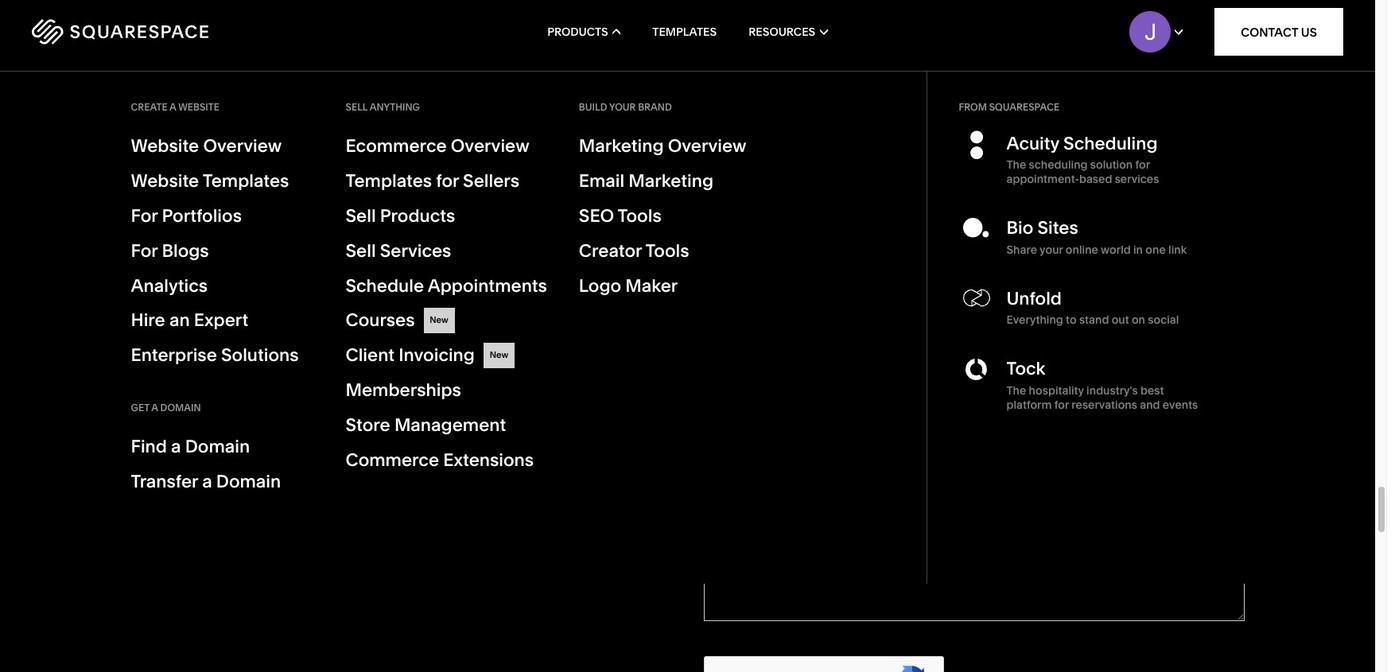 Task type: locate. For each thing, give the bounding box(es) containing it.
0 vertical spatial sell
[[346, 101, 368, 113]]

your
[[609, 101, 636, 113], [254, 218, 291, 239], [1040, 242, 1063, 257]]

1 for from the top
[[131, 205, 158, 227]]

overview up website templates link
[[203, 135, 282, 157]]

2 enterprise from the top
[[131, 345, 217, 366]]

and
[[1140, 397, 1160, 412]]

templates link
[[652, 0, 717, 64]]

for down ecommerce overview link
[[436, 170, 459, 192]]

online
[[1066, 242, 1098, 257]]

store management link
[[346, 413, 547, 438]]

new for client invoicing
[[490, 349, 508, 361]]

3 sell from the top
[[346, 240, 376, 261]]

sell anything
[[346, 101, 420, 113]]

products up services
[[380, 205, 455, 227]]

your inside chat with us about how squarespace enterprise can streamline website production for your company.
[[254, 218, 291, 239]]

transfer a domain
[[131, 471, 281, 492]]

products up build
[[547, 25, 608, 39]]

2 horizontal spatial overview
[[668, 135, 747, 157]]

logo maker link
[[579, 273, 762, 299]]

2 vertical spatial domain
[[216, 471, 281, 492]]

3 overview from the left
[[668, 135, 747, 157]]

tools for creator tools
[[645, 240, 689, 261]]

tools up creator tools
[[618, 205, 661, 227]]

domain inside find a domain link
[[185, 436, 250, 458]]

to up website templates link
[[224, 111, 267, 165]]

1 horizontal spatial products
[[547, 25, 608, 39]]

0 horizontal spatial to
[[224, 111, 267, 165]]

name down the from squarespace
[[1022, 115, 1062, 134]]

tock
[[1007, 358, 1045, 380]]

0 vertical spatial domain
[[160, 402, 201, 414]]

1 horizontal spatial your
[[609, 101, 636, 113]]

marketing
[[579, 135, 664, 157], [629, 170, 713, 192]]

1 vertical spatial squarespace
[[328, 176, 439, 197]]

marketing down "build your brand"
[[579, 135, 664, 157]]

1 website from the top
[[131, 135, 199, 157]]

1 horizontal spatial new
[[490, 349, 508, 361]]

0 vertical spatial products
[[547, 25, 608, 39]]

1 vertical spatial website
[[348, 197, 413, 218]]

1 vertical spatial sell
[[346, 205, 376, 227]]

website up sell services
[[348, 197, 413, 218]]

expert
[[194, 310, 248, 331]]

reservations
[[1072, 397, 1137, 412]]

overview inside ecommerce overview link
[[451, 135, 529, 157]]

domain for find a domain
[[185, 436, 250, 458]]

the down acuity
[[1007, 158, 1026, 172]]

1 vertical spatial website
[[131, 170, 199, 192]]

products button
[[547, 0, 621, 64]]

schedule
[[346, 275, 424, 296]]

to inside unfold everything to stand out on social
[[1066, 313, 1077, 327]]

squarespace
[[989, 101, 1060, 113], [328, 176, 439, 197]]

for down the production
[[131, 240, 158, 261]]

0 vertical spatial website
[[131, 135, 199, 157]]

new right 'invoicing'
[[490, 349, 508, 361]]

first name
[[703, 115, 777, 134]]

1 the from the top
[[1007, 158, 1026, 172]]

squarespace up last name
[[989, 101, 1060, 113]]

appointment-
[[1007, 172, 1079, 186]]

platform
[[1007, 397, 1052, 412]]

templates
[[652, 25, 717, 39], [203, 170, 289, 192], [346, 170, 432, 192]]

0 vertical spatial website
[[178, 101, 220, 113]]

1 horizontal spatial name
[[1022, 115, 1062, 134]]

0 vertical spatial to
[[224, 111, 267, 165]]

1 vertical spatial the
[[1007, 383, 1026, 397]]

1 horizontal spatial templates
[[346, 170, 432, 192]]

1 vertical spatial tools
[[645, 240, 689, 261]]

templates for templates for sellers
[[346, 170, 432, 192]]

resources
[[749, 25, 815, 39]]

tools
[[618, 205, 661, 227], [645, 240, 689, 261]]

memberships
[[346, 380, 461, 401]]

1 vertical spatial enterprise
[[131, 345, 217, 366]]

domain down find a domain link
[[216, 471, 281, 492]]

1 vertical spatial marketing
[[629, 170, 713, 192]]

0 horizontal spatial products
[[380, 205, 455, 227]]

for for for portfolios
[[131, 205, 158, 227]]

creator tools link
[[579, 238, 762, 264]]

find
[[131, 436, 167, 458]]

name right first on the top of the page
[[737, 115, 777, 134]]

2 the from the top
[[1007, 383, 1026, 397]]

1 horizontal spatial to
[[1066, 313, 1077, 327]]

transfer a domain link
[[131, 469, 314, 495]]

your right can
[[254, 218, 291, 239]]

website
[[178, 101, 220, 113], [348, 197, 413, 218]]

Message text field
[[703, 490, 1244, 621]]

from
[[959, 101, 987, 113]]

website down create a website
[[131, 135, 199, 157]]

0 vertical spatial new
[[430, 315, 448, 326]]

the hospitality industry's best platform for reservations and events
[[1007, 383, 1198, 412]]

overview inside marketing overview link
[[668, 135, 747, 157]]

1 overview from the left
[[203, 135, 282, 157]]

1 vertical spatial domain
[[185, 436, 250, 458]]

sell for sell services
[[346, 240, 376, 261]]

bio sites
[[1007, 217, 1078, 239]]

email
[[579, 170, 625, 192]]

seo tools
[[579, 205, 661, 227]]

enterprise inside chat with us about how squarespace enterprise can streamline website production for your company.
[[131, 197, 217, 218]]

memberships link
[[346, 378, 547, 403]]

contact us link
[[1215, 8, 1343, 56]]

domain
[[160, 402, 201, 414], [185, 436, 250, 458], [216, 471, 281, 492]]

the inside 'the hospitality industry's best platform for reservations and events'
[[1007, 383, 1026, 397]]

2 horizontal spatial your
[[1040, 242, 1063, 257]]

marketing down marketing overview link
[[629, 170, 713, 192]]

2 for from the top
[[131, 240, 158, 261]]

1 vertical spatial new
[[490, 349, 508, 361]]

sell left anything
[[346, 101, 368, 113]]

for right platform
[[1054, 397, 1069, 412]]

0 vertical spatial your
[[609, 101, 636, 113]]

overview down first on the top of the page
[[668, 135, 747, 157]]

2 vertical spatial your
[[1040, 242, 1063, 257]]

2 overview from the left
[[451, 135, 529, 157]]

0 horizontal spatial squarespace
[[328, 176, 439, 197]]

1 vertical spatial for
[[131, 240, 158, 261]]

for blogs
[[131, 240, 209, 261]]

logo maker
[[579, 275, 678, 296]]

share your online world in one link
[[1007, 242, 1187, 257]]

overview inside website overview link
[[203, 135, 282, 157]]

scheduling
[[1029, 158, 1088, 172]]

0 horizontal spatial your
[[254, 218, 291, 239]]

for inside the 'acuity scheduling the scheduling solution for appointment-based services'
[[1135, 158, 1150, 172]]

0 vertical spatial tools
[[618, 205, 661, 227]]

invoicing
[[399, 345, 475, 366]]

world
[[1101, 242, 1131, 257]]

0 vertical spatial enterprise
[[131, 197, 217, 218]]

website up website overview
[[178, 101, 220, 113]]

a right get
[[151, 402, 158, 414]]

talk
[[131, 111, 214, 165]]

domain inside the 'transfer a domain' link
[[216, 471, 281, 492]]

creator
[[579, 240, 642, 261]]

new for courses
[[430, 315, 448, 326]]

0 vertical spatial for
[[131, 205, 158, 227]]

name
[[737, 115, 777, 134], [1022, 115, 1062, 134]]

one
[[1146, 242, 1166, 257]]

sell up sell services
[[346, 205, 376, 227]]

overview up sellers
[[451, 135, 529, 157]]

a right 'create'
[[169, 101, 176, 113]]

products
[[547, 25, 608, 39], [380, 205, 455, 227]]

for portfolios link
[[131, 203, 314, 229]]

2 website from the top
[[131, 170, 199, 192]]

Company Name text field
[[703, 308, 1244, 339]]

hire
[[131, 310, 165, 331]]

0 horizontal spatial website
[[178, 101, 220, 113]]

a for create
[[169, 101, 176, 113]]

1 vertical spatial your
[[254, 218, 291, 239]]

for
[[131, 205, 158, 227], [131, 240, 158, 261]]

unfold everything to stand out on social
[[1007, 288, 1179, 327]]

portfolios
[[162, 205, 242, 227]]

sellers
[[463, 170, 519, 192]]

1 name from the left
[[737, 115, 777, 134]]

sell
[[346, 101, 368, 113], [346, 205, 376, 227], [346, 240, 376, 261]]

link
[[1168, 242, 1187, 257]]

company.
[[295, 218, 376, 239]]

domain for get a domain
[[160, 402, 201, 414]]

domain up the "find a domain"
[[160, 402, 201, 414]]

1 horizontal spatial overview
[[451, 135, 529, 157]]

a down find a domain link
[[202, 471, 212, 492]]

2 vertical spatial sell
[[346, 240, 376, 261]]

overview
[[203, 135, 282, 157], [451, 135, 529, 157], [668, 135, 747, 157]]

enterprise
[[131, 197, 217, 218], [131, 345, 217, 366]]

sell down company.
[[346, 240, 376, 261]]

ecommerce
[[346, 135, 447, 157]]

your right build
[[609, 101, 636, 113]]

production
[[131, 218, 223, 239]]

the down tock
[[1007, 383, 1026, 397]]

the
[[1007, 158, 1026, 172], [1007, 383, 1026, 397]]

find a domain link
[[131, 433, 314, 461]]

0 vertical spatial the
[[1007, 158, 1026, 172]]

1 horizontal spatial website
[[348, 197, 413, 218]]

your down the sites
[[1040, 242, 1063, 257]]

for down chat
[[131, 205, 158, 227]]

contact
[[1241, 24, 1298, 39]]

get
[[131, 402, 149, 414]]

domain up the 'transfer a domain' link
[[185, 436, 250, 458]]

a right find
[[171, 436, 181, 458]]

in
[[1133, 242, 1143, 257]]

2 horizontal spatial templates
[[652, 25, 717, 39]]

new
[[430, 315, 448, 326], [490, 349, 508, 361]]

build your brand
[[579, 101, 672, 113]]

for right solution
[[1135, 158, 1150, 172]]

store management
[[346, 414, 506, 436]]

squarespace up sell products
[[328, 176, 439, 197]]

to left the stand
[[1066, 313, 1077, 327]]

2 name from the left
[[1022, 115, 1062, 134]]

creator tools
[[579, 240, 689, 261]]

website inside chat with us about how squarespace enterprise can streamline website production for your company.
[[348, 197, 413, 218]]

website up for portfolios
[[131, 170, 199, 192]]

1 sell from the top
[[346, 101, 368, 113]]

0 horizontal spatial name
[[737, 115, 777, 134]]

unfold
[[1007, 288, 1062, 309]]

for down us
[[227, 218, 250, 239]]

1 vertical spatial products
[[380, 205, 455, 227]]

about
[[237, 176, 285, 197]]

1 enterprise from the top
[[131, 197, 217, 218]]

2 sell from the top
[[346, 205, 376, 227]]

new down schedule appointments link
[[430, 315, 448, 326]]

1 vertical spatial to
[[1066, 313, 1077, 327]]

contact us
[[1241, 24, 1317, 39]]

0 horizontal spatial overview
[[203, 135, 282, 157]]

name for last name
[[1022, 115, 1062, 134]]

Last Name text field
[[990, 137, 1244, 168]]

domain for transfer a domain
[[216, 471, 281, 492]]

0 horizontal spatial new
[[430, 315, 448, 326]]

seo tools link
[[579, 203, 762, 229]]

from squarespace
[[959, 101, 1060, 113]]

0 vertical spatial squarespace
[[989, 101, 1060, 113]]

tools down seo tools link
[[645, 240, 689, 261]]



Task type: vqa. For each thing, say whether or not it's contained in the screenshot.
store,
no



Task type: describe. For each thing, give the bounding box(es) containing it.
out
[[1112, 313, 1129, 327]]

a for find
[[171, 436, 181, 458]]

sell services link
[[346, 238, 547, 264]]

client
[[346, 345, 395, 366]]

templates for sellers link
[[346, 169, 547, 194]]

website for website templates
[[131, 170, 199, 192]]

streamline
[[256, 197, 344, 218]]

squarespace inside chat with us about how squarespace enterprise can streamline website production for your company.
[[328, 176, 439, 197]]

based
[[1079, 172, 1112, 186]]

talk to our team
[[131, 111, 467, 165]]

marketing overview
[[579, 135, 747, 157]]

analytics
[[131, 275, 208, 296]]

extensions
[[443, 449, 534, 471]]

sell products
[[346, 205, 455, 227]]

brand
[[638, 101, 672, 113]]

blogs
[[162, 240, 209, 261]]

management
[[394, 414, 506, 436]]

create a website
[[131, 101, 220, 113]]

Email email field
[[703, 223, 1244, 253]]

sell for sell anything
[[346, 101, 368, 113]]

share
[[1007, 242, 1037, 257]]

schedule appointments link
[[346, 273, 547, 299]]

first
[[703, 115, 733, 134]]

store
[[346, 414, 390, 436]]

products inside button
[[547, 25, 608, 39]]

commerce extensions
[[346, 449, 534, 471]]

website templates link
[[131, 169, 314, 194]]

sell for sell products
[[346, 205, 376, 227]]

maker
[[625, 275, 678, 296]]

transfer
[[131, 471, 198, 492]]

schedule appointments
[[346, 275, 547, 296]]

your for share
[[1040, 242, 1063, 257]]

services
[[380, 240, 451, 261]]

resources button
[[749, 0, 828, 64]]

for inside 'the hospitality industry's best platform for reservations and events'
[[1054, 397, 1069, 412]]

website overview link
[[131, 134, 314, 159]]

logo
[[579, 275, 621, 296]]

us
[[213, 176, 233, 197]]

create
[[131, 101, 168, 113]]

commerce
[[346, 449, 439, 471]]

analytics link
[[131, 273, 314, 299]]

solution
[[1090, 158, 1133, 172]]

how
[[289, 176, 324, 197]]

a for transfer
[[202, 471, 212, 492]]

seo
[[579, 205, 614, 227]]

find a domain
[[131, 436, 250, 458]]

everything
[[1007, 313, 1063, 327]]

templates for sellers
[[346, 170, 519, 192]]

your for build
[[609, 101, 636, 113]]

email marketing link
[[579, 169, 762, 194]]

overview for marketing
[[668, 135, 747, 157]]

chat
[[131, 176, 170, 197]]

squarespace logo link
[[32, 19, 294, 45]]

templates for templates
[[652, 25, 717, 39]]

for portfolios
[[131, 205, 242, 227]]

can
[[221, 197, 252, 218]]

website for website overview
[[131, 135, 199, 157]]

a for get
[[151, 402, 158, 414]]

bio
[[1007, 217, 1033, 239]]

get a domain
[[131, 402, 201, 414]]

the inside the 'acuity scheduling the scheduling solution for appointment-based services'
[[1007, 158, 1026, 172]]

overview for for
[[451, 135, 529, 157]]

name for first name
[[737, 115, 777, 134]]

last
[[990, 115, 1018, 134]]

First Name text field
[[703, 137, 958, 168]]

1 horizontal spatial squarespace
[[989, 101, 1060, 113]]

courses
[[346, 310, 415, 331]]

sell services
[[346, 240, 451, 261]]

services
[[1115, 172, 1159, 186]]

best
[[1141, 383, 1164, 397]]

hospitality
[[1029, 383, 1084, 397]]

commerce extensions link
[[346, 448, 547, 473]]

sell products link
[[346, 203, 547, 229]]

for inside chat with us about how squarespace enterprise can streamline website production for your company.
[[227, 218, 250, 239]]

with
[[174, 176, 209, 197]]

for for for blogs
[[131, 240, 158, 261]]

0 horizontal spatial templates
[[203, 170, 289, 192]]

marketing overview link
[[579, 134, 762, 159]]

anything
[[370, 101, 420, 113]]

overview for templates
[[203, 135, 282, 157]]

our
[[278, 111, 348, 165]]

client invoicing
[[346, 345, 475, 366]]

0 vertical spatial marketing
[[579, 135, 664, 157]]

hire an expert
[[131, 310, 248, 331]]

tools for seo tools
[[618, 205, 661, 227]]

email marketing
[[579, 170, 713, 192]]

squarespace logo image
[[32, 19, 208, 45]]

website overview
[[131, 135, 282, 157]]

chat with us about how squarespace enterprise can streamline website production for your company.
[[131, 176, 439, 239]]

ecommerce overview link
[[346, 134, 547, 159]]

build
[[579, 101, 607, 113]]

acuity
[[1007, 133, 1059, 154]]

us
[[1301, 24, 1317, 39]]

enterprise solutions link
[[131, 343, 314, 368]]

social
[[1148, 313, 1179, 327]]

last name
[[990, 115, 1062, 134]]



